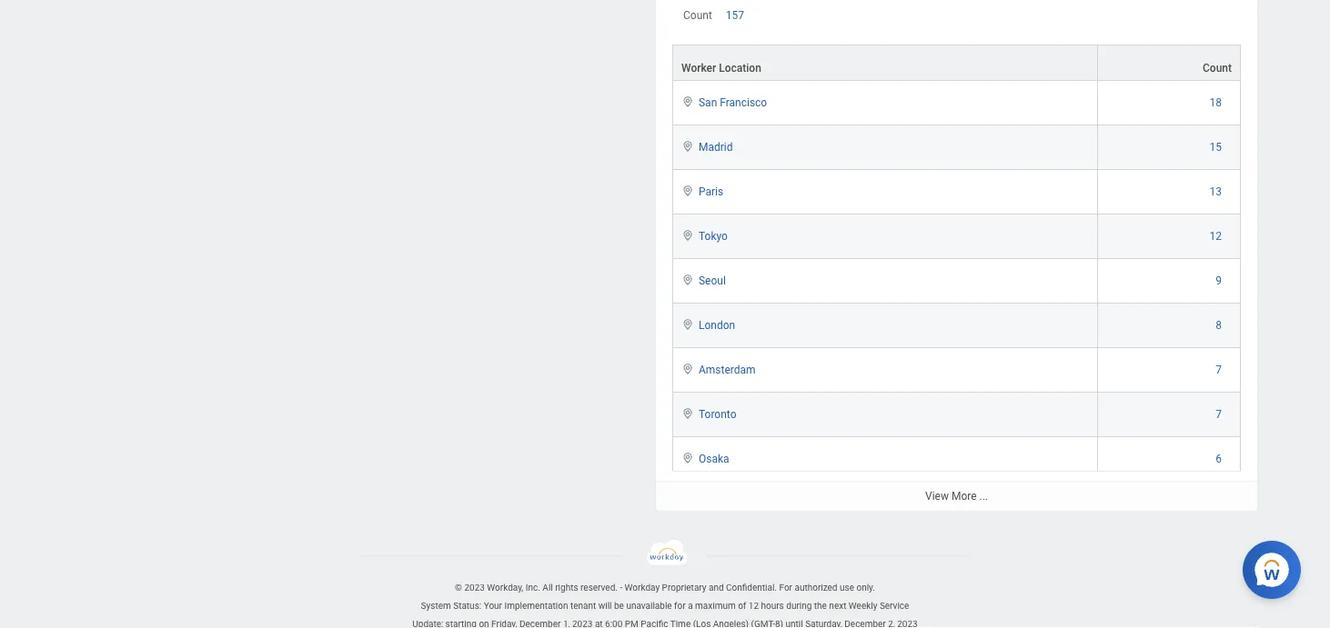Task type: describe. For each thing, give the bounding box(es) containing it.
for
[[779, 583, 793, 594]]

location image for amsterdam
[[681, 363, 695, 376]]

15
[[1210, 141, 1222, 154]]

amsterdam link
[[699, 360, 756, 377]]

location image for paris
[[681, 185, 695, 197]]

angeles)
[[713, 619, 749, 629]]

osaka
[[699, 453, 729, 466]]

service
[[880, 601, 909, 612]]

13 button
[[1210, 185, 1225, 199]]

count inside popup button
[[1203, 62, 1232, 74]]

18 button
[[1210, 95, 1225, 110]]

time
[[670, 619, 691, 629]]

seoul
[[699, 275, 726, 287]]

amsterdam
[[699, 364, 756, 377]]

1 december from the left
[[520, 619, 561, 629]]

of
[[738, 601, 746, 612]]

update;
[[412, 619, 443, 629]]

at
[[595, 619, 603, 629]]

tenant
[[571, 601, 596, 612]]

row containing seoul
[[672, 259, 1241, 304]]

francisco
[[720, 96, 767, 109]]

during
[[786, 601, 812, 612]]

7 for toronto
[[1216, 408, 1222, 421]]

6 button
[[1216, 452, 1225, 467]]

all
[[543, 583, 553, 594]]

8)
[[775, 619, 784, 629]]

san
[[699, 96, 717, 109]]

9 button
[[1216, 274, 1225, 288]]

location image for seoul
[[681, 274, 695, 286]]

8 button
[[1216, 318, 1225, 333]]

7 for amsterdam
[[1216, 364, 1222, 377]]

location image for toronto
[[681, 407, 695, 420]]

view
[[925, 490, 949, 503]]

1,
[[563, 619, 570, 629]]

count button
[[1098, 45, 1240, 80]]

status:
[[453, 601, 482, 612]]

-
[[620, 583, 623, 594]]

workday
[[625, 583, 660, 594]]

view more ... link
[[656, 481, 1258, 511]]

more
[[952, 490, 977, 503]]

row containing madrid
[[672, 125, 1241, 170]]

157
[[726, 9, 744, 21]]

hours
[[761, 601, 784, 612]]

©
[[455, 583, 462, 594]]

tokyo link
[[699, 226, 728, 243]]

proprietary
[[662, 583, 707, 594]]

0 horizontal spatial count
[[683, 9, 712, 21]]

weekly
[[849, 601, 878, 612]]

row containing london
[[672, 304, 1241, 348]]

0 vertical spatial 2023
[[464, 583, 485, 594]]

madrid link
[[699, 137, 733, 154]]

location
[[719, 62, 762, 74]]

row containing tokyo
[[672, 215, 1241, 259]]

worker location button
[[673, 45, 1097, 80]]

15 button
[[1210, 140, 1225, 155]]

7 button for amsterdam
[[1216, 363, 1225, 378]]

your
[[484, 601, 502, 612]]

use
[[840, 583, 854, 594]]

row containing toronto
[[672, 393, 1241, 437]]

2 december from the left
[[845, 619, 886, 629]]

until
[[786, 619, 803, 629]]

starting
[[446, 619, 477, 629]]

worker location
[[682, 62, 762, 74]]



Task type: vqa. For each thing, say whether or not it's contained in the screenshot.
the right 12
yes



Task type: locate. For each thing, give the bounding box(es) containing it.
seoul link
[[699, 271, 726, 287]]

7 button down 8 button
[[1216, 363, 1225, 378]]

for
[[674, 601, 686, 612]]

san francisco
[[699, 96, 767, 109]]

0 horizontal spatial december
[[520, 619, 561, 629]]

location image left paris at the top of page
[[681, 185, 695, 197]]

1 vertical spatial count
[[1203, 62, 1232, 74]]

1 horizontal spatial 12
[[1210, 230, 1222, 243]]

1 row from the top
[[672, 44, 1241, 81]]

location image left 'london' link
[[681, 318, 695, 331]]

8
[[1216, 319, 1222, 332]]

1 location image from the top
[[681, 95, 695, 108]]

view more ...
[[925, 490, 988, 503]]

location image left amsterdam link
[[681, 363, 695, 376]]

0 horizontal spatial 12
[[749, 601, 759, 612]]

location image left tokyo
[[681, 229, 695, 242]]

1 horizontal spatial count
[[1203, 62, 1232, 74]]

18
[[1210, 96, 1222, 109]]

be
[[614, 601, 624, 612]]

confidential.
[[726, 583, 777, 594]]

4 row from the top
[[672, 170, 1241, 215]]

...
[[980, 490, 988, 503]]

1 7 button from the top
[[1216, 363, 1225, 378]]

authorized
[[795, 583, 838, 594]]

0 horizontal spatial 2023
[[464, 583, 485, 594]]

location image for san francisco
[[681, 95, 695, 108]]

london
[[699, 319, 735, 332]]

0 vertical spatial count
[[683, 9, 712, 21]]

location image for madrid
[[681, 140, 695, 153]]

12 down 13 button
[[1210, 230, 1222, 243]]

saturday,
[[805, 619, 842, 629]]

1 location image from the top
[[681, 140, 695, 153]]

2 7 button from the top
[[1216, 407, 1225, 422]]

7 up 6
[[1216, 408, 1222, 421]]

december down weekly
[[845, 619, 886, 629]]

location image for london
[[681, 318, 695, 331]]

location image
[[681, 140, 695, 153], [681, 185, 695, 197], [681, 229, 695, 242], [681, 318, 695, 331], [681, 452, 695, 465]]

tokyo
[[699, 230, 728, 243]]

12 inside button
[[1210, 230, 1222, 243]]

0 vertical spatial 7
[[1216, 364, 1222, 377]]

2 location image from the top
[[681, 274, 695, 286]]

toronto link
[[699, 405, 737, 421]]

row containing san francisco
[[672, 81, 1241, 125]]

3 location image from the top
[[681, 363, 695, 376]]

count up "18"
[[1203, 62, 1232, 74]]

1 horizontal spatial december
[[845, 619, 886, 629]]

will
[[599, 601, 612, 612]]

and
[[709, 583, 724, 594]]

row containing paris
[[672, 170, 1241, 215]]

10 row from the top
[[672, 437, 1241, 482]]

location image for tokyo
[[681, 229, 695, 242]]

osaka link
[[699, 449, 729, 466]]

footer containing © 2023 workday, inc. all rights reserved. - workday proprietary and confidential. for authorized use only. system status: your implementation tenant will be unavailable for a maximum of 12 hours during the next weekly service update; starting on friday, december 1, 2023 at 6:00 pm pacific time (los angeles) (gmt-8) until saturday, december 2, 202
[[0, 540, 1330, 629]]

december down implementation
[[520, 619, 561, 629]]

location image
[[681, 95, 695, 108], [681, 274, 695, 286], [681, 363, 695, 376], [681, 407, 695, 420]]

location image left madrid link
[[681, 140, 695, 153]]

unavailable
[[626, 601, 672, 612]]

next
[[829, 601, 847, 612]]

0 vertical spatial 7 button
[[1216, 363, 1225, 378]]

location image left seoul link
[[681, 274, 695, 286]]

7 button
[[1216, 363, 1225, 378], [1216, 407, 1225, 422]]

6
[[1216, 453, 1222, 466]]

7
[[1216, 364, 1222, 377], [1216, 408, 1222, 421]]

count left 157
[[683, 9, 712, 21]]

4 location image from the top
[[681, 407, 695, 420]]

7 row from the top
[[672, 304, 1241, 348]]

12
[[1210, 230, 1222, 243], [749, 601, 759, 612]]

1 vertical spatial 7
[[1216, 408, 1222, 421]]

1 7 from the top
[[1216, 364, 1222, 377]]

7 button up 6
[[1216, 407, 1225, 422]]

count
[[683, 9, 712, 21], [1203, 62, 1232, 74]]

4 location image from the top
[[681, 318, 695, 331]]

only.
[[857, 583, 875, 594]]

rights
[[555, 583, 578, 594]]

1 vertical spatial 7 button
[[1216, 407, 1225, 422]]

7 button for toronto
[[1216, 407, 1225, 422]]

implementation
[[505, 601, 568, 612]]

13
[[1210, 185, 1222, 198]]

12 button
[[1210, 229, 1225, 244]]

row
[[672, 44, 1241, 81], [672, 81, 1241, 125], [672, 125, 1241, 170], [672, 170, 1241, 215], [672, 215, 1241, 259], [672, 259, 1241, 304], [672, 304, 1241, 348], [672, 348, 1241, 393], [672, 393, 1241, 437], [672, 437, 1241, 482]]

inc.
[[526, 583, 540, 594]]

workday,
[[487, 583, 524, 594]]

madrid
[[699, 141, 733, 154]]

row containing amsterdam
[[672, 348, 1241, 393]]

© 2023 workday, inc. all rights reserved. - workday proprietary and confidential. for authorized use only. system status: your implementation tenant will be unavailable for a maximum of 12 hours during the next weekly service update; starting on friday, december 1, 2023 at 6:00 pm pacific time (los angeles) (gmt-8) until saturday, december 2, 202
[[412, 583, 918, 629]]

3 row from the top
[[672, 125, 1241, 170]]

toronto
[[699, 408, 737, 421]]

6 row from the top
[[672, 259, 1241, 304]]

learning by location element
[[656, 0, 1258, 616]]

row containing worker location
[[672, 44, 1241, 81]]

1 horizontal spatial 2023
[[572, 619, 593, 629]]

1 vertical spatial 2023
[[572, 619, 593, 629]]

1 vertical spatial 12
[[749, 601, 759, 612]]

location image left the osaka link
[[681, 452, 695, 465]]

2 7 from the top
[[1216, 408, 1222, 421]]

pacific
[[641, 619, 668, 629]]

footer
[[0, 540, 1330, 629]]

a
[[688, 601, 693, 612]]

maximum
[[695, 601, 736, 612]]

san francisco link
[[699, 93, 767, 109]]

location image left toronto link on the right bottom
[[681, 407, 695, 420]]

location image for osaka
[[681, 452, 695, 465]]

location image left san
[[681, 95, 695, 108]]

paris link
[[699, 182, 724, 198]]

5 row from the top
[[672, 215, 1241, 259]]

london link
[[699, 316, 735, 332]]

2023 right the 1,
[[572, 619, 593, 629]]

6:00
[[605, 619, 623, 629]]

12 right of
[[749, 601, 759, 612]]

12 inside © 2023 workday, inc. all rights reserved. - workday proprietary and confidential. for authorized use only. system status: your implementation tenant will be unavailable for a maximum of 12 hours during the next weekly service update; starting on friday, december 1, 2023 at 6:00 pm pacific time (los angeles) (gmt-8) until saturday, december 2, 202
[[749, 601, 759, 612]]

on
[[479, 619, 489, 629]]

9 row from the top
[[672, 393, 1241, 437]]

9
[[1216, 275, 1222, 287]]

pm
[[625, 619, 639, 629]]

2,
[[888, 619, 895, 629]]

(los
[[693, 619, 711, 629]]

2 location image from the top
[[681, 185, 695, 197]]

friday,
[[491, 619, 517, 629]]

system
[[421, 601, 451, 612]]

2023 right © at the left bottom of the page
[[464, 583, 485, 594]]

reserved.
[[581, 583, 618, 594]]

paris
[[699, 185, 724, 198]]

2 row from the top
[[672, 81, 1241, 125]]

2023
[[464, 583, 485, 594], [572, 619, 593, 629]]

8 row from the top
[[672, 348, 1241, 393]]

7 down 8 button
[[1216, 364, 1222, 377]]

3 location image from the top
[[681, 229, 695, 242]]

157 button
[[726, 8, 747, 22]]

december
[[520, 619, 561, 629], [845, 619, 886, 629]]

the
[[814, 601, 827, 612]]

row containing osaka
[[672, 437, 1241, 482]]

(gmt-
[[751, 619, 775, 629]]

worker
[[682, 62, 716, 74]]

5 location image from the top
[[681, 452, 695, 465]]

0 vertical spatial 12
[[1210, 230, 1222, 243]]



